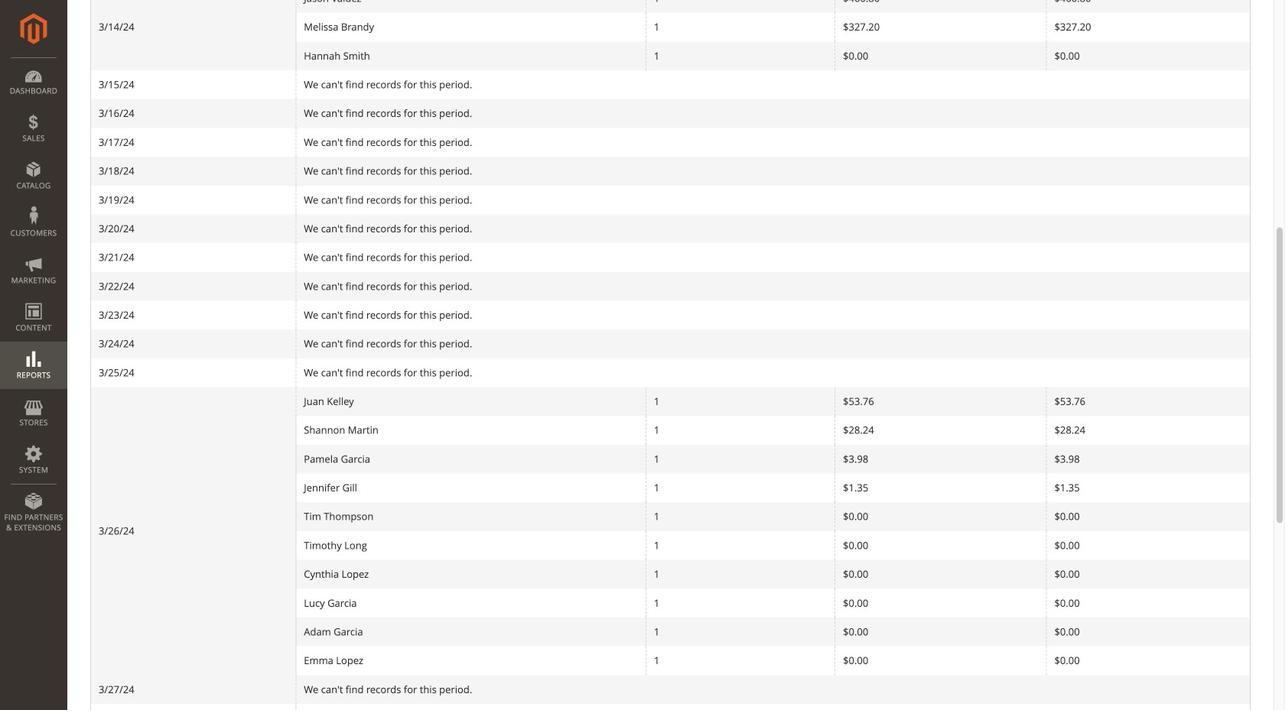 Task type: locate. For each thing, give the bounding box(es) containing it.
magento admin panel image
[[20, 13, 47, 44]]

menu bar
[[0, 57, 67, 541]]



Task type: vqa. For each thing, say whether or not it's contained in the screenshot.
tab list
no



